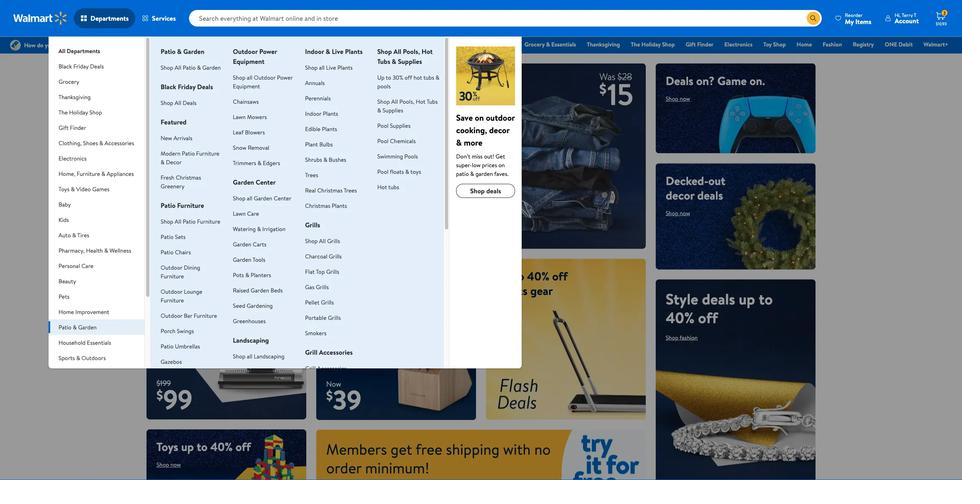 Task type: locate. For each thing, give the bounding box(es) containing it.
electronics left the toy
[[724, 40, 753, 48]]

games
[[92, 185, 109, 193]]

patio & garden inside dropdown button
[[59, 323, 97, 331]]

the right thanksgiving link
[[631, 40, 640, 48]]

furniture up the toys & video games
[[77, 170, 100, 178]]

plants for indoor plants
[[323, 109, 338, 117]]

bulbs
[[319, 140, 333, 148]]

grills right gas
[[316, 283, 329, 291]]

0 vertical spatial shop all pools, hot tubs & supplies
[[377, 47, 433, 66]]

center left real
[[274, 194, 291, 202]]

1 horizontal spatial the holiday shop
[[631, 40, 675, 48]]

swimming
[[377, 152, 403, 160]]

live for all
[[326, 63, 336, 71]]

0 vertical spatial grocery
[[524, 40, 545, 48]]

outdoor for outdoor bar furniture
[[161, 311, 182, 320]]

finder up clothing,
[[70, 123, 86, 132]]

0 horizontal spatial gift
[[59, 123, 68, 132]]

1 vertical spatial toys
[[156, 439, 178, 455]]

grills right charcoal
[[329, 252, 342, 260]]

now for home deals up to 30% off
[[170, 252, 181, 260]]

gift for "gift finder" link
[[686, 40, 696, 48]]

home deals are served
[[326, 268, 440, 284]]

0 vertical spatial accessories
[[105, 139, 134, 147]]

$ inside $199 $ 99
[[156, 386, 163, 404]]

tubs down floats
[[388, 183, 399, 191]]

save inside the save on outdoor cooking, decor & more don't miss out! get super-low prices on patio & garden faves.
[[456, 112, 473, 123]]

thanksgiving inside dropdown button
[[59, 93, 91, 101]]

tubs right hot
[[423, 73, 434, 81]]

patio up household
[[59, 323, 71, 331]]

1 vertical spatial pools,
[[399, 97, 414, 105]]

all down outdoor power equipment
[[247, 73, 252, 81]]

0 vertical spatial decor
[[166, 158, 182, 166]]

pools
[[404, 152, 418, 160]]

departments up black friday deals dropdown button
[[67, 47, 100, 55]]

finder
[[697, 40, 714, 48], [70, 123, 86, 132]]

all up high
[[175, 63, 181, 71]]

plants down real christmas trees
[[332, 201, 347, 210]]

$ down gazebos
[[156, 386, 163, 404]]

deals for shop deals
[[486, 186, 501, 195]]

all
[[59, 47, 65, 55], [393, 47, 401, 56], [175, 63, 181, 71], [391, 97, 398, 105], [175, 99, 181, 107], [175, 217, 181, 225], [319, 237, 326, 245]]

now dollar 39 null group
[[316, 379, 361, 420]]

essentials left thanksgiving link
[[551, 40, 576, 48]]

all for the shop all pools, hot tubs & supplies link
[[391, 97, 398, 105]]

0 horizontal spatial holiday
[[69, 108, 88, 116]]

$ for 39
[[326, 386, 333, 405]]

friday up shop all deals "link"
[[178, 82, 196, 91]]

1 vertical spatial up
[[739, 288, 755, 309]]

shop now link for home deals up to 30% off
[[156, 252, 181, 260]]

0 vertical spatial the
[[631, 40, 640, 48]]

friday down the all departments
[[73, 62, 89, 70]]

watering
[[233, 225, 256, 233]]

40% inside 'style deals up to 40% off'
[[666, 307, 694, 328]]

30% inside home deals up to 30% off
[[194, 207, 221, 228]]

friday for black friday deals dropdown button
[[73, 62, 89, 70]]

now for toys up to 40% off
[[170, 461, 181, 469]]

terry
[[902, 11, 913, 18]]

swimming pools
[[377, 152, 418, 160]]

trees up christmas plants link
[[344, 186, 357, 194]]

1 vertical spatial tubs
[[388, 183, 399, 191]]

to inside the up to 30% off hot tubs & pools
[[386, 73, 391, 81]]

the holiday shop inside dropdown button
[[59, 108, 102, 116]]

patio & garden up household
[[59, 323, 97, 331]]

2 equipment from the top
[[233, 82, 260, 90]]

save for save big!
[[326, 181, 379, 218]]

2 vertical spatial pool
[[377, 167, 389, 176]]

decor left out
[[666, 187, 694, 203]]

0 vertical spatial gift
[[686, 40, 696, 48]]

grills up 'charcoal grills' link
[[327, 237, 340, 245]]

2 horizontal spatial black
[[468, 40, 481, 48]]

1 vertical spatial black
[[59, 62, 72, 70]]

pool left floats
[[377, 167, 389, 176]]

0 vertical spatial christmas
[[176, 173, 201, 181]]

1 vertical spatial grill accessories
[[305, 364, 347, 372]]

1 vertical spatial the
[[59, 108, 68, 116]]

1 horizontal spatial tubs
[[423, 73, 434, 81]]

shop now for home deals are served
[[326, 290, 351, 298]]

game
[[717, 73, 747, 89]]

to inside home deals up to 30% off
[[176, 207, 190, 228]]

1 vertical spatial thanksgiving
[[59, 93, 91, 101]]

huge
[[239, 73, 264, 89]]

garden up household essentials at the left of page
[[78, 323, 97, 331]]

departments button
[[74, 8, 135, 28]]

1 vertical spatial grill
[[305, 364, 316, 372]]

finder for gift finder dropdown button
[[70, 123, 86, 132]]

christmas inside fresh christmas greenery
[[176, 173, 201, 181]]

1 horizontal spatial the
[[631, 40, 640, 48]]

pools, down the up to 30% off hot tubs & pools
[[399, 97, 414, 105]]

pools, up hot
[[403, 47, 420, 56]]

fresh
[[161, 173, 174, 181]]

black for black friday deals dropdown button
[[59, 62, 72, 70]]

0 horizontal spatial the holiday shop
[[59, 108, 102, 116]]

holiday inside dropdown button
[[69, 108, 88, 116]]

Walmart Site-Wide search field
[[189, 10, 822, 27]]

1 vertical spatial save
[[326, 181, 379, 218]]

up up pools
[[377, 73, 384, 81]]

plant bulbs link
[[305, 140, 333, 148]]

accessories down gift finder dropdown button
[[105, 139, 134, 147]]

home right top
[[326, 268, 357, 284]]

black up shop all deals
[[161, 82, 176, 91]]

lawn care
[[233, 209, 259, 217]]

gift finder for "gift finder" link
[[686, 40, 714, 48]]

0 horizontal spatial up
[[377, 73, 384, 81]]

furniture inside dropdown button
[[77, 170, 100, 178]]

1 vertical spatial departments
[[67, 47, 100, 55]]

all up annuals link
[[319, 63, 325, 71]]

30% inside the up to 30% off hot tubs & pools
[[393, 73, 403, 81]]

2 horizontal spatial 40%
[[666, 307, 694, 328]]

thanksgiving inside thanksgiving link
[[587, 40, 620, 48]]

decor down outdoors
[[82, 369, 97, 377]]

equipment inside the 'shop all outdoor power equipment'
[[233, 82, 260, 90]]

annuals
[[305, 79, 325, 87]]

power left annuals
[[277, 73, 293, 81]]

christmas up greenery
[[176, 173, 201, 181]]

0 vertical spatial decor
[[489, 124, 510, 136]]

supplies up "pool supplies" link
[[383, 106, 403, 114]]

tubs inside the up to 30% off hot tubs & pools
[[423, 73, 434, 81]]

decked-out decor deals
[[666, 172, 725, 203]]

shop all deals
[[161, 99, 197, 107]]

2 vertical spatial christmas
[[305, 201, 330, 210]]

1 vertical spatial equipment
[[233, 82, 260, 90]]

patio inside patio & garden dropdown button
[[59, 323, 71, 331]]

lawn up leaf
[[233, 113, 246, 121]]

black friday deals down the all departments
[[59, 62, 104, 70]]

porch swings
[[161, 327, 194, 335]]

now down deals on? game on.
[[680, 95, 690, 103]]

up inside home deals up to 30% off
[[156, 207, 173, 228]]

deals inside "link"
[[500, 40, 514, 48]]

0 horizontal spatial electronics
[[59, 154, 87, 162]]

faves.
[[494, 170, 508, 178]]

was dollar $199, now dollar 99 group
[[147, 378, 192, 420]]

pharmacy, health & wellness button
[[49, 243, 144, 258]]

supplies
[[398, 57, 422, 66], [383, 106, 403, 114], [390, 121, 410, 129], [59, 378, 79, 386]]

shop all patio & garden link
[[161, 63, 221, 71]]

1 vertical spatial hot
[[416, 97, 425, 105]]

2 vertical spatial hot
[[377, 183, 387, 191]]

outdoor inside the 'shop all outdoor power equipment'
[[254, 73, 276, 81]]

up inside the up to 30% off hot tubs & pools
[[377, 73, 384, 81]]

essentials inside dropdown button
[[87, 338, 111, 347]]

supplies up chemicals
[[390, 121, 410, 129]]

0 horizontal spatial toys
[[59, 185, 69, 193]]

patio left chairs
[[161, 248, 174, 256]]

home for home deals are served
[[326, 268, 357, 284]]

0 vertical spatial 30%
[[393, 73, 403, 81]]

now
[[680, 95, 690, 103], [170, 109, 181, 117], [680, 209, 690, 217], [170, 252, 181, 260], [340, 290, 351, 298], [170, 461, 181, 469]]

1 vertical spatial landscaping
[[254, 352, 285, 360]]

personal care
[[59, 262, 93, 270]]

leaf blowers link
[[233, 128, 265, 136]]

finder inside dropdown button
[[70, 123, 86, 132]]

1 vertical spatial 30%
[[194, 207, 221, 228]]

0 vertical spatial finder
[[697, 40, 714, 48]]

0 horizontal spatial black
[[59, 62, 72, 70]]

patio up tech
[[183, 63, 196, 71]]

home down fresh
[[156, 189, 196, 209]]

0 vertical spatial black
[[468, 40, 481, 48]]

trimmers
[[233, 159, 256, 167]]

gift finder inside dropdown button
[[59, 123, 86, 132]]

outdoor inside outdoor dining furniture
[[161, 263, 182, 271]]

0 vertical spatial tubs
[[423, 73, 434, 81]]

0 vertical spatial on
[[475, 112, 484, 123]]

up inside up to 40% off sports gear
[[496, 268, 511, 284]]

indoor up edible
[[305, 109, 322, 117]]

now for decked-out decor deals
[[680, 209, 690, 217]]

$ down grill accessories link
[[326, 386, 333, 405]]

0 vertical spatial 40%
[[527, 268, 549, 284]]

black friday deals button
[[49, 59, 144, 74]]

power
[[259, 47, 277, 56], [277, 73, 293, 81]]

equipment inside outdoor power equipment
[[233, 57, 264, 66]]

home for home deals up to 30% off
[[156, 189, 196, 209]]

2 grill from the top
[[305, 364, 316, 372]]

auto & tires button
[[49, 227, 144, 243]]

0 horizontal spatial save
[[326, 181, 379, 218]]

2 pool from the top
[[377, 137, 389, 145]]

now right gas grills link
[[340, 290, 351, 298]]

porch
[[161, 327, 175, 335]]

2 horizontal spatial black friday deals
[[468, 40, 514, 48]]

3 pool from the top
[[377, 167, 389, 176]]

patio down greenery
[[161, 201, 176, 210]]

1 vertical spatial live
[[326, 63, 336, 71]]

1 horizontal spatial decor
[[666, 187, 694, 203]]

home inside dropdown button
[[59, 308, 74, 316]]

the inside dropdown button
[[59, 108, 68, 116]]

thanksgiving for "thanksgiving" dropdown button
[[59, 93, 91, 101]]

plants up bulbs
[[322, 125, 337, 133]]

christmas
[[176, 173, 201, 181], [317, 186, 343, 194], [305, 201, 330, 210]]

equipment up chainsaws link
[[233, 82, 260, 90]]

sports
[[496, 282, 527, 299]]

grill accessories up the now
[[305, 364, 347, 372]]

shop now for decked-out decor deals
[[666, 209, 690, 217]]

black friday deals down search search box
[[468, 40, 514, 48]]

up to 30% off hot tubs & pools
[[377, 73, 439, 90]]

furniture up bar
[[161, 296, 184, 304]]

1 pool from the top
[[377, 121, 389, 129]]

patio & garden
[[161, 47, 204, 56], [59, 323, 97, 331]]

0 horizontal spatial decor
[[82, 369, 97, 377]]

1 horizontal spatial 40%
[[527, 268, 549, 284]]

$ inside the now $ 39
[[326, 386, 333, 405]]

pellet
[[305, 298, 319, 306]]

2 vertical spatial 40%
[[210, 439, 233, 455]]

friday inside dropdown button
[[73, 62, 89, 70]]

home inside home deals up to 30% off
[[156, 189, 196, 209]]

black friday deals inside dropdown button
[[59, 62, 104, 70]]

christmas for trees
[[317, 186, 343, 194]]

gear
[[530, 282, 553, 299]]

shop all pools, hot tubs & supplies up "pool supplies" link
[[377, 97, 438, 114]]

1 horizontal spatial decor
[[166, 158, 182, 166]]

0 vertical spatial friday
[[483, 40, 498, 48]]

1 vertical spatial the holiday shop
[[59, 108, 102, 116]]

equipment up "huge" at the left top of page
[[233, 57, 264, 66]]

1 horizontal spatial up
[[496, 268, 511, 284]]

grocery down walmart site-wide search box
[[524, 40, 545, 48]]

pool up pool chemicals link
[[377, 121, 389, 129]]

care inside dropdown button
[[81, 262, 93, 270]]

edible plants
[[305, 125, 337, 133]]

1 vertical spatial shop all pools, hot tubs & supplies
[[377, 97, 438, 114]]

shop now for high tech gifts, huge savings
[[156, 109, 181, 117]]

deals inside home deals up to 30% off
[[199, 189, 232, 209]]

0 vertical spatial center
[[256, 178, 276, 187]]

center
[[256, 178, 276, 187], [274, 194, 291, 202]]

outdoor left lounge
[[161, 287, 182, 295]]

the holiday shop link
[[627, 40, 679, 49]]

black down walmart site-wide search box
[[468, 40, 481, 48]]

lawn up watering
[[233, 209, 246, 217]]

grocery inside dropdown button
[[59, 77, 79, 85]]

toys inside toys & video games dropdown button
[[59, 185, 69, 193]]

0 vertical spatial live
[[332, 47, 343, 56]]

seasonal
[[59, 369, 80, 377]]

tubs inside the shop all pools, hot tubs & supplies link
[[427, 97, 438, 105]]

0 vertical spatial black friday deals
[[468, 40, 514, 48]]

patio & garden up shop all patio & garden
[[161, 47, 204, 56]]

shoes
[[83, 139, 98, 147]]

toys for toys up to 40% off
[[156, 439, 178, 455]]

gift finder up on?
[[686, 40, 714, 48]]

accessories up grill accessories link
[[319, 348, 353, 357]]

0 horizontal spatial trees
[[305, 171, 318, 179]]

1 vertical spatial finder
[[70, 123, 86, 132]]

live down indoor & live plants
[[326, 63, 336, 71]]

patio umbrellas
[[161, 342, 200, 350]]

lawn for lawn care
[[233, 209, 246, 217]]

care for lawn care
[[247, 209, 259, 217]]

0 horizontal spatial patio & garden
[[59, 323, 97, 331]]

all down the up to 30% off hot tubs & pools
[[391, 97, 398, 105]]

patio sets link
[[161, 233, 186, 241]]

1 horizontal spatial thanksgiving
[[587, 40, 620, 48]]

garden up gardening
[[251, 286, 269, 294]]

center up shop all garden center
[[256, 178, 276, 187]]

tubs
[[423, 73, 434, 81], [388, 183, 399, 191]]

up for home deals up to 30% off
[[156, 207, 173, 228]]

grocery & essentials
[[524, 40, 576, 48]]

all up lawn care
[[247, 194, 252, 202]]

home
[[797, 40, 812, 48], [156, 189, 196, 209], [326, 268, 357, 284], [59, 308, 74, 316]]

the for 'the holiday shop' link
[[631, 40, 640, 48]]

outdoor inside outdoor power equipment
[[233, 47, 258, 56]]

shop now for home deals up to 30% off
[[156, 252, 181, 260]]

finder left electronics link
[[697, 40, 714, 48]]

no
[[534, 439, 551, 459]]

indoor for indoor plants
[[305, 109, 322, 117]]

appliances
[[107, 170, 134, 178]]

home deals up to 30% off
[[156, 189, 232, 247]]

1 vertical spatial care
[[81, 262, 93, 270]]

gift right 'the holiday shop' link
[[686, 40, 696, 48]]

2 lawn from the top
[[233, 209, 246, 217]]

outdoor inside outdoor lounge furniture
[[161, 287, 182, 295]]

grill accessories up grill accessories link
[[305, 348, 353, 357]]

0 vertical spatial pools,
[[403, 47, 420, 56]]

electronics for electronics dropdown button
[[59, 154, 87, 162]]

black inside "link"
[[468, 40, 481, 48]]

all inside the 'shop all outdoor power equipment'
[[247, 73, 252, 81]]

deals inside 'style deals up to 40% off'
[[702, 288, 735, 309]]

decked-
[[666, 172, 708, 189]]

planters
[[251, 271, 271, 279]]

2 horizontal spatial up
[[739, 288, 755, 309]]

modern patio furniture & decor
[[161, 149, 219, 166]]

one debit
[[885, 40, 913, 48]]

trees link
[[305, 171, 318, 179]]

outdoor down patio chairs "link"
[[161, 263, 182, 271]]

1 horizontal spatial tubs
[[427, 97, 438, 105]]

plants up shop all live plants
[[345, 47, 363, 56]]

home improvement
[[59, 308, 109, 316]]

electronics inside dropdown button
[[59, 154, 87, 162]]

plants up edible plants link
[[323, 109, 338, 117]]

debit
[[899, 40, 913, 48]]

deals for shop all deals "link"
[[183, 99, 197, 107]]

deals inside shop deals link
[[486, 186, 501, 195]]

patio chairs
[[161, 248, 191, 256]]

gift inside dropdown button
[[59, 123, 68, 132]]

0 horizontal spatial seed
[[233, 302, 245, 310]]

all up the up to 30% off hot tubs & pools
[[393, 47, 401, 56]]

hot
[[422, 47, 433, 56], [416, 97, 425, 105], [377, 183, 387, 191]]

1 vertical spatial power
[[277, 73, 293, 81]]

top
[[316, 267, 325, 276]]

1 horizontal spatial finder
[[697, 40, 714, 48]]

auto
[[59, 231, 71, 239]]

1 vertical spatial decor
[[82, 369, 97, 377]]

shop now for toys up to 40% off
[[156, 461, 181, 469]]

shop all patio furniture link
[[161, 217, 220, 225]]

electronics for electronics link
[[724, 40, 753, 48]]

0 vertical spatial indoor
[[305, 47, 324, 56]]

black inside dropdown button
[[59, 62, 72, 70]]

gas
[[305, 283, 314, 291]]

electronics down clothing,
[[59, 154, 87, 162]]

garden down trimmers
[[233, 178, 254, 187]]

tubs up pools
[[377, 57, 390, 66]]

off inside up to 40% off sports gear
[[552, 268, 568, 284]]

on up cooking,
[[475, 112, 484, 123]]

live up shop all live plants
[[332, 47, 343, 56]]

garden center
[[233, 178, 276, 187]]

plants for edible plants
[[322, 125, 337, 133]]

1 horizontal spatial care
[[247, 209, 259, 217]]

departments up 'all departments' link
[[90, 14, 129, 23]]

2 indoor from the top
[[305, 109, 322, 117]]

shop now
[[666, 95, 690, 103], [156, 109, 181, 117], [666, 209, 690, 217], [156, 252, 181, 260], [326, 290, 351, 298], [156, 461, 181, 469]]

bar
[[184, 311, 192, 320]]

baby
[[59, 200, 71, 208]]

0 horizontal spatial essentials
[[87, 338, 111, 347]]

save
[[456, 112, 473, 123], [326, 181, 379, 218]]

edible plants link
[[305, 125, 337, 133]]

deals down search search box
[[500, 40, 514, 48]]

up inside 'style deals up to 40% off'
[[739, 288, 755, 309]]

0 vertical spatial toys
[[59, 185, 69, 193]]

1 vertical spatial on
[[498, 161, 505, 169]]

deals inside dropdown button
[[90, 62, 104, 70]]

clothing, shoes & accessories
[[59, 139, 134, 147]]

0 horizontal spatial thanksgiving
[[59, 93, 91, 101]]

0 horizontal spatial $
[[156, 386, 163, 404]]

raised garden beds
[[233, 286, 283, 294]]

deals down shop all patio & garden
[[197, 82, 213, 91]]

gift up clothing,
[[59, 123, 68, 132]]

patio
[[456, 170, 469, 178]]

shop all patio furniture
[[161, 217, 220, 225]]

shop now link for home deals are served
[[326, 290, 351, 298]]

1 horizontal spatial gift
[[686, 40, 696, 48]]

patio down patio furniture
[[183, 217, 196, 225]]

friday for black friday deals "link"
[[483, 40, 498, 48]]

1 horizontal spatial holiday
[[641, 40, 661, 48]]

0 horizontal spatial tubs
[[388, 183, 399, 191]]

outdoor bar furniture
[[161, 311, 217, 320]]

gift
[[686, 40, 696, 48], [59, 123, 68, 132]]

seed down 'raised'
[[233, 302, 245, 310]]

electronics link
[[721, 40, 756, 49]]

0 horizontal spatial black friday deals
[[59, 62, 104, 70]]

furniture left snow
[[196, 149, 219, 157]]

furniture inside modern patio furniture & decor
[[196, 149, 219, 157]]

deals for home deals are served
[[359, 268, 385, 284]]

black friday deals inside "link"
[[468, 40, 514, 48]]

trimmers & edgers link
[[233, 159, 280, 167]]

gift finder link
[[682, 40, 717, 49]]

0 vertical spatial grill
[[305, 348, 317, 357]]

shop all outdoor power equipment
[[233, 73, 293, 90]]

care down health
[[81, 262, 93, 270]]

accessories
[[105, 139, 134, 147], [319, 348, 353, 357], [317, 364, 347, 372]]

0 vertical spatial up
[[377, 73, 384, 81]]

2 shop all pools, hot tubs & supplies from the top
[[377, 97, 438, 114]]

1 lawn from the top
[[233, 113, 246, 121]]

now for home deals are served
[[340, 290, 351, 298]]

hot down pool floats & toys link
[[377, 183, 387, 191]]

0 vertical spatial holiday
[[641, 40, 661, 48]]

hot down the up to 30% off hot tubs & pools
[[416, 97, 425, 105]]

now down decked-out decor deals
[[680, 209, 690, 217]]

1 equipment from the top
[[233, 57, 264, 66]]

supplies down seasonal
[[59, 378, 79, 386]]

deals for home deals up to 30% off
[[199, 189, 232, 209]]

raised garden beds link
[[233, 286, 283, 294]]

toys & video games
[[59, 185, 109, 193]]

finder for "gift finder" link
[[697, 40, 714, 48]]

40% inside up to 40% off sports gear
[[527, 268, 549, 284]]

shop all deals link
[[161, 99, 197, 107]]

pool for pool supplies
[[377, 121, 389, 129]]

1 horizontal spatial seed
[[248, 368, 260, 376]]

pool up the swimming
[[377, 137, 389, 145]]

1 horizontal spatial toys
[[156, 439, 178, 455]]

items
[[855, 17, 871, 26]]

1 indoor from the top
[[305, 47, 324, 56]]

all up black friday deals dropdown button
[[59, 47, 65, 55]]

0 horizontal spatial 30%
[[194, 207, 221, 228]]

friday inside "link"
[[483, 40, 498, 48]]

hot tubs
[[377, 183, 399, 191]]

decor inside seasonal decor & party supplies
[[82, 369, 97, 377]]

floats
[[390, 167, 404, 176]]



Task type: describe. For each thing, give the bounding box(es) containing it.
all for shop all deals "link"
[[175, 99, 181, 107]]

served
[[407, 268, 440, 284]]

pool chemicals link
[[377, 137, 416, 145]]

decor inside modern patio furniture & decor
[[166, 158, 182, 166]]

bushes
[[329, 155, 346, 164]]

0 vertical spatial trees
[[305, 171, 318, 179]]

furniture right bar
[[194, 311, 217, 320]]

all for shop all grills link
[[319, 237, 326, 245]]

edgers
[[263, 159, 280, 167]]

pharmacy, health & wellness
[[59, 246, 131, 254]]

get
[[391, 439, 412, 459]]

snow
[[233, 143, 246, 151]]

improvement
[[75, 308, 109, 316]]

don't
[[456, 152, 470, 160]]

grocery for grocery & essentials
[[524, 40, 545, 48]]

fashion
[[823, 40, 842, 48]]

0 vertical spatial hot
[[422, 47, 433, 56]]

christmas plants
[[305, 201, 347, 210]]

1 vertical spatial accessories
[[319, 348, 353, 357]]

garden down watering
[[233, 240, 251, 248]]

all for garden
[[247, 194, 252, 202]]

thanksgiving link
[[583, 40, 624, 49]]

& inside 'dropdown button'
[[76, 354, 80, 362]]

new arrivals link
[[161, 134, 192, 142]]

patio & garden button
[[49, 320, 144, 335]]

1 horizontal spatial trees
[[344, 186, 357, 194]]

search icon image
[[810, 15, 817, 22]]

supplies up hot
[[398, 57, 422, 66]]

christmas plants link
[[305, 201, 347, 210]]

1 vertical spatial seed
[[248, 368, 260, 376]]

cooking,
[[456, 124, 487, 136]]

3
[[943, 9, 946, 16]]

gas grills link
[[305, 283, 329, 291]]

shop all grills
[[305, 237, 340, 245]]

services button
[[135, 8, 182, 28]]

furniture down patio furniture
[[197, 217, 220, 225]]

greenhouses link
[[233, 317, 266, 325]]

now for deals on? game on.
[[680, 95, 690, 103]]

gifts,
[[209, 73, 236, 89]]

electronics button
[[49, 151, 144, 166]]

holiday for the holiday shop dropdown button
[[69, 108, 88, 116]]

0 vertical spatial landscaping
[[233, 336, 269, 345]]

umbrellas
[[175, 342, 200, 350]]

auto & tires
[[59, 231, 89, 239]]

all for outdoor
[[247, 73, 252, 81]]

0 horizontal spatial 40%
[[210, 439, 233, 455]]

black friday deals for black friday deals dropdown button
[[59, 62, 104, 70]]

shop now link for toys up to 40% off
[[156, 461, 181, 469]]

hot inside the shop all pools, hot tubs & supplies link
[[416, 97, 425, 105]]

grills right pellet
[[321, 298, 334, 306]]

$ for 99
[[156, 386, 163, 404]]

tires
[[77, 231, 89, 239]]

flat
[[305, 267, 315, 276]]

to inside up to 40% off sports gear
[[513, 268, 524, 284]]

supplies inside seasonal decor & party supplies
[[59, 378, 79, 386]]

the holiday shop for 'the holiday shop' link
[[631, 40, 675, 48]]

pots & planters link
[[233, 271, 271, 279]]

now for high tech gifts, huge savings
[[170, 109, 181, 117]]

holiday for 'the holiday shop' link
[[641, 40, 661, 48]]

furniture up shop all patio furniture
[[177, 201, 204, 210]]

to inside 'style deals up to 40% off'
[[759, 288, 773, 309]]

1 horizontal spatial patio & garden
[[161, 47, 204, 56]]

power inside outdoor power equipment
[[259, 47, 277, 56]]

home for home improvement
[[59, 308, 74, 316]]

2 vertical spatial black
[[161, 82, 176, 91]]

grocery for grocery
[[59, 77, 79, 85]]

home for home
[[797, 40, 812, 48]]

1 horizontal spatial friday
[[178, 82, 196, 91]]

black for black friday deals "link"
[[468, 40, 481, 48]]

deals for black friday deals "link"
[[500, 40, 514, 48]]

indoor for indoor & live plants
[[305, 47, 324, 56]]

patio & garden image
[[456, 46, 515, 105]]

flat top grills
[[305, 267, 339, 276]]

plants for christmas plants
[[332, 201, 347, 210]]

2 vertical spatial accessories
[[317, 364, 347, 372]]

reorder my items
[[845, 11, 871, 26]]

charcoal
[[305, 252, 327, 260]]

deals left on?
[[666, 73, 693, 89]]

the for the holiday shop dropdown button
[[59, 108, 68, 116]]

deals for black friday deals dropdown button
[[90, 62, 104, 70]]

shop now link for deals on? game on.
[[666, 95, 690, 103]]

shop inside the 'shop all outdoor power equipment'
[[233, 73, 245, 81]]

shop all pools, hot tubs & supplies link
[[377, 97, 438, 114]]

1 horizontal spatial essentials
[[551, 40, 576, 48]]

carts
[[253, 240, 266, 248]]

shop inside dropdown button
[[89, 108, 102, 116]]

walmart+ link
[[920, 40, 952, 49]]

watering & irrigation link
[[233, 225, 286, 233]]

charcoal grills
[[305, 252, 342, 260]]

garden inside dropdown button
[[78, 323, 97, 331]]

off inside 'style deals up to 40% off'
[[698, 307, 718, 328]]

shop now link for high tech gifts, huge savings
[[156, 109, 181, 117]]

Search search field
[[189, 10, 822, 27]]

beauty
[[59, 277, 76, 285]]

1 shop all pools, hot tubs & supplies from the top
[[377, 47, 433, 66]]

$10.93
[[936, 21, 947, 26]]

toys for toys & video games
[[59, 185, 69, 193]]

gift for gift finder dropdown button
[[59, 123, 68, 132]]

outdoor lounge furniture
[[161, 287, 202, 304]]

shop fashion
[[666, 333, 698, 342]]

big!
[[386, 181, 428, 218]]

hi,
[[895, 11, 901, 18]]

portable grills
[[305, 314, 341, 322]]

2 grill accessories from the top
[[305, 364, 347, 372]]

save big!
[[326, 181, 428, 218]]

patio up shop all patio & garden
[[161, 47, 176, 56]]

all for shop all patio & garden link at the left
[[175, 63, 181, 71]]

all up grass seed "link"
[[247, 352, 252, 360]]

seed gardening link
[[233, 302, 273, 310]]

2 vertical spatial black friday deals
[[161, 82, 213, 91]]

lawn for lawn mowers
[[233, 113, 246, 121]]

walmart image
[[13, 12, 67, 25]]

save for save on outdoor cooking, decor & more don't miss out! get super-low prices on patio & garden faves.
[[456, 112, 473, 123]]

off inside the up to 30% off hot tubs & pools
[[405, 73, 412, 81]]

outdoor for outdoor power equipment
[[233, 47, 258, 56]]

garden tools
[[233, 255, 265, 264]]

new
[[161, 134, 172, 142]]

black friday deals for black friday deals "link"
[[468, 40, 514, 48]]

1 vertical spatial center
[[274, 194, 291, 202]]

garden up pots
[[233, 255, 251, 264]]

shop all live plants link
[[305, 63, 353, 71]]

gift finder for gift finder dropdown button
[[59, 123, 86, 132]]

0 horizontal spatial on
[[475, 112, 484, 123]]

accessories inside dropdown button
[[105, 139, 134, 147]]

live for &
[[332, 47, 343, 56]]

shrubs & bushes link
[[305, 155, 346, 164]]

& inside seasonal decor & party supplies
[[99, 369, 103, 377]]

shop now link for decked-out decor deals
[[666, 209, 690, 217]]

& inside the up to 30% off hot tubs & pools
[[436, 73, 439, 81]]

0 vertical spatial tubs
[[377, 57, 390, 66]]

shrubs & bushes
[[305, 155, 346, 164]]

one debit link
[[881, 40, 917, 49]]

1 grill from the top
[[305, 348, 317, 357]]

1 grill accessories from the top
[[305, 348, 353, 357]]

featured
[[161, 117, 186, 127]]

all departments link
[[49, 37, 144, 59]]

high
[[156, 73, 181, 89]]

wellness
[[110, 246, 131, 254]]

grills right top
[[326, 267, 339, 276]]

1 horizontal spatial on
[[498, 161, 505, 169]]

patio umbrellas link
[[161, 342, 200, 350]]

off inside home deals up to 30% off
[[156, 226, 176, 247]]

shop now for deals on? game on.
[[666, 95, 690, 103]]

2 vertical spatial up
[[181, 439, 194, 455]]

shop deals link
[[456, 184, 515, 198]]

patio left "sets" at the left
[[161, 233, 174, 241]]

& inside modern patio furniture & decor
[[161, 158, 164, 166]]

up for up to 40% off sports gear
[[496, 268, 511, 284]]

blowers
[[245, 128, 265, 136]]

up for up to 30% off hot tubs & pools
[[377, 73, 384, 81]]

smokers link
[[305, 329, 327, 337]]

garden up gifts,
[[202, 63, 221, 71]]

deals inside decked-out decor deals
[[697, 187, 723, 203]]

thanksgiving for thanksgiving link
[[587, 40, 620, 48]]

garden down garden center
[[254, 194, 272, 202]]

toy shop
[[763, 40, 786, 48]]

all for the "shop all patio furniture" link
[[175, 217, 181, 225]]

toy shop link
[[760, 40, 790, 49]]

garden up shop all patio & garden
[[183, 47, 204, 56]]

members get free shipping with no order minimum!
[[326, 439, 551, 478]]

pool supplies link
[[377, 121, 410, 129]]

pellet grills
[[305, 298, 334, 306]]

39
[[333, 381, 361, 418]]

pool for pool floats & toys
[[377, 167, 389, 176]]

trimmers & edgers
[[233, 159, 280, 167]]

outdoor lounge furniture link
[[161, 287, 202, 304]]

grills right portable
[[328, 314, 341, 322]]

miss
[[472, 152, 483, 160]]

sets
[[175, 233, 186, 241]]

grills up shop all grills at the left of the page
[[305, 220, 320, 230]]

deals for style deals up to 40% off
[[702, 288, 735, 309]]

patio inside modern patio furniture & decor
[[182, 149, 195, 157]]

care for personal care
[[81, 262, 93, 270]]

outdoor for outdoor dining furniture
[[161, 263, 182, 271]]

swimming pools link
[[377, 152, 418, 160]]

departments inside dropdown button
[[90, 14, 129, 23]]

pool for pool chemicals
[[377, 137, 389, 145]]

shop all garden center
[[233, 194, 291, 202]]

furniture inside outdoor dining furniture
[[161, 272, 184, 280]]

decor inside the save on outdoor cooking, decor & more don't miss out! get super-low prices on patio & garden faves.
[[489, 124, 510, 136]]

shrubs
[[305, 155, 322, 164]]

style deals up to 40% off
[[666, 288, 773, 328]]

beds
[[271, 286, 283, 294]]

furniture inside outdoor lounge furniture
[[161, 296, 184, 304]]

registry
[[853, 40, 874, 48]]

hi, terry t account
[[895, 11, 919, 25]]

up for style deals up to 40% off
[[739, 288, 755, 309]]

gas grills
[[305, 283, 329, 291]]

kids
[[59, 216, 69, 224]]

outdoor dining furniture link
[[161, 263, 200, 280]]

annuals link
[[305, 79, 325, 87]]

low
[[472, 161, 481, 169]]

more
[[464, 137, 482, 148]]

real christmas trees link
[[305, 186, 357, 194]]

the holiday shop for the holiday shop dropdown button
[[59, 108, 102, 116]]

plants down indoor & live plants
[[337, 63, 353, 71]]

christmas for greenery
[[176, 173, 201, 181]]

decor inside decked-out decor deals
[[666, 187, 694, 203]]

power inside the 'shop all outdoor power equipment'
[[277, 73, 293, 81]]

all for indoor
[[319, 63, 325, 71]]

modern
[[161, 149, 180, 157]]

fresh christmas greenery link
[[161, 173, 201, 190]]

patio down porch
[[161, 342, 174, 350]]

outdoor for outdoor lounge furniture
[[161, 287, 182, 295]]



Task type: vqa. For each thing, say whether or not it's contained in the screenshot.
Walmart+ Link
yes



